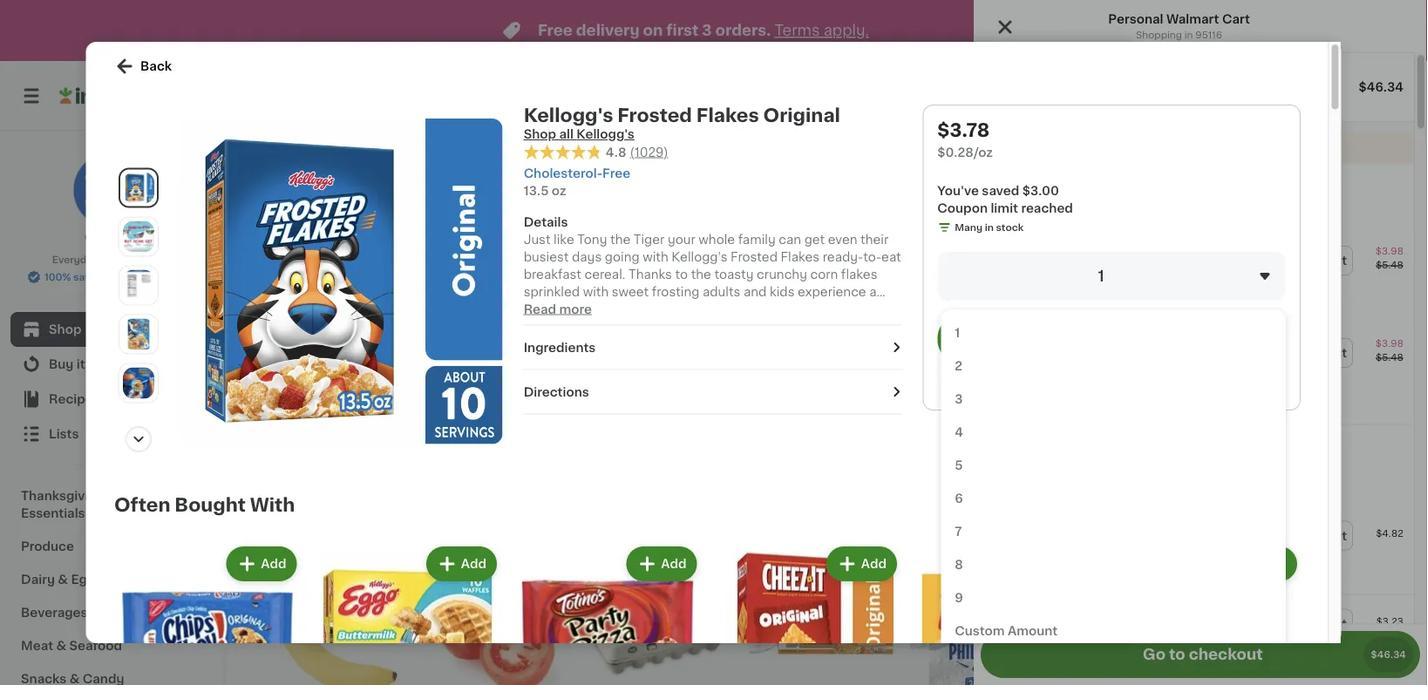 Task type: describe. For each thing, give the bounding box(es) containing it.
8 inside frosted flakes cold breakfast cereal, 8 vitamins and minerals, kids snacks
[[1065, 643, 1073, 655]]

kellogg's rice krispies breakfast cereal original inside button
[[1049, 245, 1250, 271]]

bran for 3
[[997, 330, 1025, 342]]

1 $5.48 from the top
[[1376, 260, 1404, 270]]

0 horizontal spatial kellogg's rice krispies breakfast cereal original
[[309, 330, 448, 377]]

2 product group from the top
[[974, 324, 1414, 417]]

free inside cholesterol-free 13.5 oz
[[602, 167, 630, 179]]

kellogg's rice krispies breakfast cereal, kids cereal, family breakfast, original
[[795, 625, 934, 685]]

remove frosted flakes breakfast cereal, kids cereal, family breakfast, original image
[[488, 160, 509, 181]]

flakes inside product group
[[521, 330, 560, 342]]

everyday store prices
[[52, 255, 160, 265]]

12 button
[[1322, 75, 1393, 117]]

0 vertical spatial lb
[[459, 411, 468, 421]]

pom
[[747, 394, 777, 407]]

0 vertical spatial satisfaction
[[1088, 99, 1147, 109]]

1 ct for 4th 1 ct button from the top of the page
[[1326, 618, 1347, 630]]

flakes inside kellogg's frosted flakes original shop all kellogg's
[[696, 106, 759, 124]]

2 frosted flakes breakfast cereal, kids cereal, family breakfast, original from the top
[[471, 625, 606, 685]]

organic for organic bananas $0.72 / lb about 2.0 lb each
[[423, 394, 472, 407]]

fruit
[[320, 160, 365, 178]]

pomegranate
[[788, 412, 870, 424]]

essentials
[[21, 507, 85, 520]]

100% inside the 100% satisfaction guarantee link
[[1059, 99, 1086, 109]]

fiber for 78
[[374, 660, 405, 672]]

limited time offer region
[[0, 0, 1376, 61]]

2 $3.98 from the top
[[1376, 339, 1404, 348]]

oz inside cholesterol-free 13.5 oz
[[551, 185, 566, 197]]

snacks,
[[633, 660, 680, 672]]

stock down 18 oz
[[320, 415, 348, 425]]

thanksgiving meal essentials link
[[10, 480, 212, 530]]

stock inside jumbo cantaloupe many in stock
[[1290, 415, 1318, 425]]

family inside kellogg's rice krispies breakfast cereal, kids cereal, family breakfast, original
[[841, 660, 881, 672]]

vitamins
[[957, 660, 1010, 672]]

save
[[1110, 180, 1140, 193]]

cart
[[1222, 13, 1250, 25]]

many down "bananas"
[[489, 416, 516, 425]]

fresh
[[262, 160, 316, 178]]

personal
[[1108, 13, 1163, 25]]

1 vertical spatial $46.34
[[1371, 650, 1406, 660]]

list box containing 1
[[941, 310, 1286, 655]]

shopping
[[1136, 30, 1182, 40]]

breakfast inside kellogg's rice krispies breakfast cereal original button
[[1191, 245, 1250, 257]]

instacart logo image
[[59, 85, 164, 106]]

buy it again link
[[10, 347, 212, 382]]

$3.12 element
[[1232, 369, 1379, 392]]

/pkg
[[630, 370, 661, 384]]

kellogg's for kellogg's
[[523, 106, 613, 124]]

1 horizontal spatial first
[[1016, 142, 1041, 154]]

$ 5 98
[[475, 602, 508, 620]]

2 horizontal spatial many in stock
[[955, 223, 1023, 232]]

jumbo
[[1232, 394, 1275, 407]]

promotion-wrapper element containing 1 ct
[[974, 425, 1414, 595]]

& for dairy
[[58, 574, 68, 586]]

5 inside 1 2 3 4 5 6 7 8 9 custom amount
[[955, 459, 963, 472]]

product group containing 1
[[423, 214, 571, 437]]

12
[[1363, 90, 1376, 102]]

original inside kellogg's rice krispies breakfast cereal, kids cereal, family breakfast, original
[[860, 678, 908, 685]]

frosted flakes cold breakfast cereal, 8 vitamins and minerals, kids snacks
[[957, 625, 1094, 685]]

1 vertical spatial lb
[[473, 425, 481, 435]]

often
[[114, 496, 170, 514]]

cereal & breakfast food kellogg's frosted flakes original hero image
[[177, 119, 502, 444]]

(est.) inside $1.44 each (estimated) element
[[502, 370, 539, 384]]

breakfast inside frosted flakes cold breakfast cereal, 8 vitamins and minerals, kids snacks
[[957, 643, 1015, 655]]

$ 5 48 for kellogg's apple jacks breakfast cereal, kids snacks, family breakfast, original
[[637, 602, 670, 620]]

(est.) inside $ 4 86 /pkg (est.)
[[664, 370, 701, 384]]

raisin for 3
[[957, 330, 994, 342]]

often bought with
[[114, 496, 295, 514]]

$0.28/oz
[[937, 146, 993, 159]]

meat & seafood link
[[10, 629, 212, 663]]

wonderful inside pom wonderful ready- to-eat pomegranate arils
[[780, 394, 844, 407]]

delivery inside the limited time offer region
[[576, 23, 640, 38]]

$1.44 each (estimated) element
[[423, 369, 571, 392]]

3 product group from the top
[[974, 507, 1414, 587]]

halos
[[975, 394, 1010, 407]]

3 inside the limited time offer region
[[702, 23, 712, 38]]

back button
[[114, 56, 171, 77]]

48 inside product group
[[495, 308, 508, 318]]

0 vertical spatial 100% satisfaction guarantee
[[1059, 99, 1199, 109]]

4 1 ct button from the top
[[1321, 610, 1352, 638]]

choose replacement
[[1061, 301, 1165, 311]]

go
[[1143, 647, 1166, 662]]

to
[[1169, 647, 1185, 662]]

sweet,
[[1013, 394, 1055, 407]]

stock down limit
[[996, 223, 1023, 232]]

1 inside 1 2 3 4 5 6 7 8 9 custom amount
[[955, 327, 960, 339]]

oz for kellogg's rice krispies breakfast cereal original
[[322, 398, 334, 408]]

eggs
[[71, 574, 102, 586]]

9
[[955, 592, 963, 604]]

dairy & eggs
[[21, 574, 102, 586]]

recipes
[[49, 393, 100, 405]]

ready-
[[847, 394, 892, 407]]

seafood
[[69, 640, 122, 652]]

frosted flakes breakfast cereal, kids cereal, family breakfast, original inside product group
[[471, 330, 606, 395]]

and
[[1013, 660, 1036, 672]]

limit
[[990, 202, 1018, 214]]

5 for kellogg's apple jacks breakfast cereal, kids snacks, family breakfast, original
[[643, 602, 655, 620]]

red
[[585, 412, 610, 424]]

enlarge cereal & breakfast food kellogg's frosted flakes original angle_right (opens in a new tab) image
[[122, 270, 154, 301]]

details button
[[523, 213, 901, 231]]

kellogg's for snacks,
[[633, 625, 689, 637]]

5 for frosted flakes breakfast cereal, kids cereal, family breakfast, original
[[481, 602, 493, 620]]

orders.
[[715, 23, 771, 38]]

fiber inside 5 raisin bran breakfast cereal, family breakfast, fiber cereal, original
[[860, 365, 891, 377]]

increment quantity of kellogg's rice krispies breakfast cereal original image
[[426, 160, 447, 181]]

1 horizontal spatial many in stock
[[489, 416, 557, 425]]

apply.
[[824, 23, 869, 38]]

jumbo cantaloupe many in stock
[[1232, 394, 1349, 425]]

$ 4 28
[[750, 371, 784, 390]]

read
[[523, 303, 556, 315]]

raisin bran breakfast cereal, family breakfast, fiber cereal, original for 78
[[309, 625, 451, 685]]

48 for kellogg's apple jacks breakfast cereal, kids snacks, family breakfast, original
[[657, 603, 670, 613]]

enlarge cereal & breakfast food kellogg's frosted flakes original hero (opens in a new tab) image
[[122, 172, 154, 204]]

beverages link
[[10, 596, 212, 629]]

rice inside button
[[1108, 245, 1136, 257]]

4.8 (1029)
[[605, 146, 668, 158]]

many down "coupon"
[[955, 223, 982, 232]]

48 for kellogg's rice krispies breakfast cereal original
[[333, 308, 346, 318]]

sun
[[585, 394, 608, 407]]

fresh fruit
[[262, 160, 365, 178]]

rice for 3
[[854, 625, 881, 637]]

prices
[[129, 255, 160, 265]]

family inside product group
[[517, 365, 557, 377]]

24
[[471, 398, 484, 408]]

grapes
[[613, 412, 657, 424]]

$4.86 per package (estimated) element
[[585, 369, 733, 392]]

item carousel region containing best sellers
[[262, 500, 1379, 685]]

coupon
[[937, 202, 987, 214]]

seedless
[[662, 394, 719, 407]]

eat
[[765, 412, 785, 424]]

raisin bran breakfast cereal, family breakfast, fiber cereal, original for 3
[[957, 330, 1099, 395]]

4 for $ 4 28
[[756, 371, 769, 390]]

recipes link
[[10, 382, 212, 417]]

each inside organic bananas $0.72 / lb about 2.0 lb each
[[484, 425, 508, 435]]

1 field
[[937, 252, 1286, 301]]

krispies for 3
[[885, 625, 934, 637]]

kellogg's for cereal,
[[795, 625, 851, 637]]

0 vertical spatial each
[[464, 370, 498, 384]]

remove
[[1191, 301, 1232, 311]]

kellogg's rice krispies breakfast cereal original image
[[984, 242, 1021, 279]]

seedless,
[[908, 412, 968, 424]]

2 $3.98 $5.48 from the top
[[1376, 339, 1404, 362]]

on
[[643, 23, 663, 38]]

in down "bananas"
[[518, 416, 527, 425]]

your
[[984, 142, 1013, 154]]

item carousel region containing fresh fruit
[[262, 152, 1379, 486]]

organic for organic
[[425, 352, 465, 362]]

1 ct for first 1 ct button from the top
[[1326, 255, 1347, 267]]

kellogg's frosted flakes original shop all kellogg's
[[523, 106, 840, 140]]

jacks
[[731, 625, 767, 637]]

cereal, inside frosted flakes cold breakfast cereal, 8 vitamins and minerals, kids snacks
[[1019, 643, 1062, 655]]

$ 4 86 /pkg (est.)
[[588, 370, 701, 390]]

1 inside item carousel region
[[433, 371, 441, 390]]

family inside 5 raisin bran breakfast cereal, family breakfast, fiber cereal, original
[[841, 348, 881, 360]]

walmart logo image
[[73, 152, 150, 228]]

personal walmart cart shopping in 95116
[[1108, 13, 1250, 40]]

78 for kellogg's
[[819, 603, 831, 613]]

pom wonderful ready- to-eat pomegranate arils
[[747, 394, 892, 442]]

dairy & eggs link
[[10, 563, 212, 596]]

enlarge cereal & breakfast food kellogg's frosted flakes original angle_left (opens in a new tab) image
[[122, 221, 154, 252]]

in down limit
[[984, 223, 993, 232]]

wonderful halos sweet, seedless, easy-to-peel mandarins
[[908, 394, 1055, 442]]

mandarins
[[908, 429, 972, 442]]

flakes inside frosted flakes cold breakfast cereal, 8 vitamins and minerals, kids snacks
[[1007, 625, 1046, 637]]

7
[[955, 526, 962, 538]]

5 raisin bran breakfast cereal, family breakfast, fiber cereal, original
[[795, 307, 937, 395]]

$ for kellogg's rice krispies breakfast cereal, kids cereal, family breakfast, original
[[799, 603, 805, 613]]

3 78
[[319, 602, 345, 620]]

24 oz
[[471, 398, 497, 408]]

harvest
[[611, 394, 659, 407]]

directions
[[523, 386, 589, 398]]

kellogg's up 18 oz
[[309, 330, 365, 342]]

1 ct inside product group
[[538, 165, 559, 177]]

product group containing 1 ct
[[471, 150, 619, 431]]

(1.03k) inside product group
[[536, 384, 569, 394]]

/
[[452, 411, 456, 421]]

you've
[[937, 185, 979, 197]]

shop inside shop link
[[49, 323, 81, 336]]

6 97
[[918, 371, 945, 390]]

amount
[[1007, 625, 1057, 637]]



Task type: vqa. For each thing, say whether or not it's contained in the screenshot.
EAT
yes



Task type: locate. For each thing, give the bounding box(es) containing it.
1 item carousel region from the top
[[262, 152, 1379, 486]]

$ inside $ 4 28
[[750, 372, 756, 382]]

0 horizontal spatial to-
[[747, 412, 765, 424]]

raisin inside 5 raisin bran breakfast cereal, family breakfast, fiber cereal, original
[[795, 330, 832, 342]]

1 horizontal spatial wonderful
[[908, 394, 972, 407]]

to- up arils
[[747, 412, 765, 424]]

4 inside 1 2 3 4 5 6 7 8 9 custom amount
[[955, 426, 963, 439]]

oz for frosted flakes breakfast cereal, kids cereal, family breakfast, original
[[486, 398, 497, 408]]

breakfast, inside 5 raisin bran breakfast cereal, family breakfast, fiber cereal, original
[[795, 365, 857, 377]]

satisfaction inside button
[[73, 272, 132, 282]]

breakfast
[[1191, 245, 1250, 257], [866, 330, 925, 342], [1028, 330, 1087, 342], [309, 348, 368, 360], [471, 348, 529, 360], [380, 625, 439, 637], [471, 643, 529, 655], [795, 643, 853, 655], [633, 643, 691, 655], [957, 643, 1015, 655]]

0 horizontal spatial cereal
[[371, 348, 411, 360]]

1 horizontal spatial buy
[[1041, 180, 1066, 193]]

kids inside frosted flakes cold breakfast cereal, 8 vitamins and minerals, kids snacks
[[957, 678, 984, 685]]

raisin bran breakfast cereal, family breakfast, fiber cereal, original down 3 78
[[309, 625, 451, 685]]

each up "24 oz"
[[464, 370, 498, 384]]

0 horizontal spatial delivery
[[576, 23, 640, 38]]

original inside button
[[1092, 259, 1140, 271]]

eligible
[[1085, 208, 1131, 220]]

1 $3.98 from the top
[[1376, 246, 1404, 256]]

8 inside 1 2 3 4 5 6 7 8 9 custom amount
[[955, 559, 963, 571]]

shop inside kellogg's frosted flakes original shop all kellogg's
[[523, 128, 556, 140]]

wonderful inside wonderful halos sweet, seedless, easy-to-peel mandarins
[[908, 394, 972, 407]]

18
[[309, 398, 320, 408]]

1 horizontal spatial raisin
[[795, 330, 832, 342]]

0 vertical spatial $3.98
[[1376, 246, 1404, 256]]

in left 95116
[[1185, 30, 1193, 40]]

buy it again
[[49, 358, 123, 371]]

best sellers
[[262, 509, 376, 527]]

0 horizontal spatial many in stock
[[279, 415, 348, 425]]

$ 3 78 for kellogg's
[[799, 602, 831, 620]]

cereal up "choose" at top right
[[1049, 259, 1089, 271]]

delivery left is
[[1044, 142, 1095, 154]]

terms
[[775, 23, 820, 38]]

1 horizontal spatial satisfaction
[[1088, 99, 1147, 109]]

&
[[58, 574, 68, 586], [56, 640, 66, 652]]

krispies up "$ 1 44"
[[399, 330, 448, 342]]

organic inside organic bananas $0.72 / lb about 2.0 lb each
[[423, 394, 472, 407]]

2 horizontal spatial fiber
[[1022, 365, 1053, 377]]

6 inside product group
[[918, 371, 931, 390]]

$ for frosted flakes breakfast cereal, kids cereal, family breakfast, original
[[475, 603, 481, 613]]

service type group
[[693, 78, 880, 113]]

0 vertical spatial organic
[[425, 352, 465, 362]]

krispies for 5
[[399, 330, 448, 342]]

100% down everyday
[[45, 272, 71, 282]]

0
[[271, 371, 285, 390]]

0 vertical spatial item carousel region
[[262, 152, 1379, 486]]

frosted inside frosted flakes cold breakfast cereal, 8 vitamins and minerals, kids snacks
[[957, 625, 1004, 637]]

0 horizontal spatial 4
[[595, 371, 608, 390]]

0 horizontal spatial lb
[[459, 411, 468, 421]]

first
[[666, 23, 699, 38], [1016, 142, 1041, 154]]

lime
[[262, 394, 291, 407]]

0 vertical spatial walmart
[[1166, 13, 1219, 25]]

$ for lime 42
[[265, 372, 271, 382]]

you've saved $3.00 coupon limit reached
[[937, 185, 1073, 214]]

0 horizontal spatial guarantee
[[134, 272, 185, 282]]

1 product group from the top
[[974, 232, 1414, 324]]

dairy
[[21, 574, 55, 586]]

raisin for 78
[[309, 625, 346, 637]]

2 $5.48 from the top
[[1376, 353, 1404, 362]]

kellogg's up snacks,
[[633, 625, 689, 637]]

1 vertical spatial $3.98
[[1376, 339, 1404, 348]]

1 horizontal spatial (est.)
[[664, 370, 701, 384]]

each (est.)
[[464, 370, 539, 384]]

breakfast, inside kellogg's apple jacks breakfast cereal, kids snacks, family breakfast, original
[[633, 678, 695, 685]]

cholesterol-
[[523, 167, 602, 179]]

0 vertical spatial 100%
[[1059, 99, 1086, 109]]

oz for raisin bran breakfast cereal, family breakfast, fiber cereal, original
[[979, 398, 991, 408]]

100% up your first delivery is free!
[[1059, 99, 1086, 109]]

product group
[[309, 150, 457, 410], [471, 150, 619, 431], [795, 150, 943, 431], [957, 150, 1105, 431], [262, 214, 409, 430], [423, 214, 571, 437], [585, 214, 733, 455], [747, 214, 894, 474], [908, 214, 1056, 458], [1070, 214, 1218, 444], [1232, 214, 1379, 430], [795, 445, 943, 685], [114, 543, 300, 685], [314, 543, 500, 685], [514, 543, 700, 685], [714, 543, 900, 685], [1114, 543, 1300, 685], [262, 563, 409, 685], [423, 563, 571, 685], [585, 563, 733, 685], [747, 563, 894, 685], [1232, 563, 1379, 685]]

$ inside $ 4 86 /pkg (est.)
[[588, 372, 595, 382]]

1 horizontal spatial 8
[[1065, 643, 1073, 655]]

to- inside wonderful halos sweet, seedless, easy-to-peel mandarins
[[1006, 412, 1024, 424]]

1 2 3 4 5 6 7 8 9 custom amount
[[955, 327, 1057, 637]]

0 horizontal spatial 100%
[[45, 272, 71, 282]]

$ 0 33
[[265, 371, 299, 390]]

0 horizontal spatial fiber
[[374, 660, 405, 672]]

all
[[559, 128, 573, 140]]

kellogg's down "see"
[[1049, 245, 1105, 257]]

$ 3 78
[[961, 307, 993, 325], [799, 602, 831, 620]]

0 horizontal spatial wonderful
[[780, 394, 844, 407]]

many in stock down 18 at the left of page
[[279, 415, 348, 425]]

kellogg's inside kellogg's frosted flakes original shop all kellogg's
[[523, 106, 613, 124]]

0 vertical spatial buy
[[1041, 180, 1066, 193]]

& right meat
[[56, 640, 66, 652]]

krispies inside kellogg's rice krispies breakfast cereal, kids cereal, family breakfast, original
[[885, 625, 934, 637]]

78 inside 3 78
[[333, 603, 345, 613]]

100% inside 100% satisfaction guarantee button
[[45, 272, 71, 282]]

★★★★★
[[523, 144, 602, 160], [523, 144, 602, 160], [633, 364, 694, 377], [633, 364, 694, 377], [309, 382, 370, 394], [309, 382, 370, 394], [471, 382, 532, 394], [471, 382, 532, 394], [957, 382, 1018, 394], [957, 382, 1018, 394]]

1 (est.) from the left
[[502, 370, 539, 384]]

18 oz
[[309, 398, 334, 408]]

stock down "directions"
[[530, 416, 557, 425]]

breakfast inside kellogg's rice krispies breakfast cereal, kids cereal, family breakfast, original
[[795, 643, 853, 655]]

kellogg's inside kellogg's rice krispies breakfast cereal, kids cereal, family breakfast, original
[[795, 625, 851, 637]]

$ for kellogg's rice krispies breakfast cereal original
[[313, 308, 319, 318]]

0 vertical spatial delivery
[[576, 23, 640, 38]]

in down cantaloupe
[[1279, 415, 1288, 425]]

family inside kellogg's apple jacks breakfast cereal, kids snacks, family breakfast, original
[[683, 660, 724, 672]]

choose
[[1061, 301, 1099, 311]]

1 vertical spatial $3.98 $5.48
[[1376, 339, 1404, 362]]

8 up minerals,
[[1065, 643, 1073, 655]]

sellers
[[310, 509, 376, 527]]

0 vertical spatial rice
[[1108, 245, 1136, 257]]

beverages
[[21, 607, 88, 619]]

cereal, inside kellogg's apple jacks breakfast cereal, kids snacks, family breakfast, original
[[695, 643, 738, 655]]

frosted down $ 5 98
[[471, 625, 518, 637]]

1 vertical spatial 8
[[1065, 643, 1073, 655]]

3 inside 1 2 3 4 5 6 7 8 9 custom amount
[[955, 393, 963, 405]]

buy for buy it again
[[49, 358, 74, 371]]

(est.) up the seedless
[[664, 370, 701, 384]]

buy left it
[[49, 358, 74, 371]]

1 vertical spatial rice
[[368, 330, 395, 342]]

$0.72
[[423, 411, 450, 421]]

reached
[[1021, 202, 1073, 214]]

walmart up 95116
[[1166, 13, 1219, 25]]

78 for raisin
[[981, 308, 993, 318]]

free delivery on first 3 orders. terms apply.
[[538, 23, 869, 38]]

frosted up each (est.)
[[471, 330, 518, 342]]

$ for kellogg's apple jacks breakfast cereal, kids snacks, family breakfast, original
[[637, 603, 643, 613]]

list box
[[941, 310, 1286, 655]]

produce link
[[10, 530, 212, 563]]

snacks
[[987, 678, 1031, 685]]

(1.03k) up directions button
[[698, 367, 731, 376]]

kellogg's up all
[[523, 106, 613, 124]]

many down jumbo
[[1249, 415, 1277, 425]]

1 vertical spatial 6
[[955, 493, 963, 505]]

enlarge cereal & breakfast food kellogg's frosted flakes original angle_back (opens in a new tab) image
[[122, 319, 154, 350]]

0 vertical spatial $ 5 48
[[313, 307, 346, 325]]

$ 5 48
[[313, 307, 346, 325], [637, 602, 670, 620]]

4 left 86
[[595, 371, 608, 390]]

1 vertical spatial guarantee
[[134, 272, 185, 282]]

guarantee down prices
[[134, 272, 185, 282]]

2 promotion-wrapper element from the top
[[974, 425, 1414, 595]]

kellogg's
[[523, 106, 613, 124], [1049, 245, 1105, 257], [309, 330, 365, 342], [795, 625, 851, 637], [633, 625, 689, 637]]

guarantee down shopping
[[1149, 99, 1199, 109]]

1 1 ct button from the top
[[1321, 247, 1352, 275]]

breakfast, inside kellogg's rice krispies breakfast cereal, kids cereal, family breakfast, original
[[795, 678, 857, 685]]

best
[[262, 509, 306, 527]]

details
[[523, 216, 568, 228]]

kellogg's
[[576, 128, 634, 140]]

cereal up (397)
[[371, 348, 411, 360]]

breakfast,
[[795, 365, 857, 377], [957, 365, 1019, 377], [471, 383, 533, 395], [309, 660, 371, 672], [471, 678, 533, 685], [795, 678, 857, 685], [633, 678, 695, 685]]

1 vertical spatial delivery
[[1044, 142, 1095, 154]]

$ inside $ 0 33
[[265, 372, 271, 382]]

ingredients button
[[523, 339, 901, 356]]

0 vertical spatial krispies
[[1139, 245, 1188, 257]]

many in stock inside item carousel region
[[279, 415, 348, 425]]

many in stock down "bananas"
[[489, 416, 557, 425]]

1 horizontal spatial guarantee
[[1149, 99, 1199, 109]]

(397)
[[374, 384, 399, 394]]

1 horizontal spatial cereal
[[1049, 259, 1089, 271]]

lime 42
[[262, 394, 310, 407]]

stock
[[996, 223, 1023, 232], [320, 415, 348, 425], [1290, 415, 1318, 425], [530, 416, 557, 425]]

oz down cholesterol-
[[551, 185, 566, 197]]

0 vertical spatial raisin bran breakfast cereal, family breakfast, fiber cereal, original
[[957, 330, 1099, 395]]

oz right '24'
[[486, 398, 497, 408]]

frosted inside kellogg's frosted flakes original shop all kellogg's
[[617, 106, 692, 124]]

product group containing 0
[[262, 214, 409, 430]]

0 vertical spatial shop
[[523, 128, 556, 140]]

1 horizontal spatial to-
[[1006, 412, 1024, 424]]

oz up easy-
[[979, 398, 991, 408]]

walmart link
[[73, 152, 150, 249]]

$ 1 44
[[427, 371, 457, 390]]

(1.03k) down ingredients
[[536, 384, 569, 394]]

again
[[88, 358, 123, 371]]

meat & seafood
[[21, 640, 122, 652]]

raisin down 3 78
[[309, 625, 346, 637]]

1 $3.98 $5.48 from the top
[[1376, 246, 1404, 270]]

item carousel region
[[262, 152, 1379, 486], [262, 500, 1379, 685]]

$ 5 48 up snacks,
[[637, 602, 670, 620]]

raisin up 2
[[957, 330, 994, 342]]

wonderful up pomegranate
[[780, 394, 844, 407]]

satisfaction down the everyday store prices
[[73, 272, 132, 282]]

everyday store prices link
[[52, 253, 170, 267]]

0 vertical spatial first
[[666, 23, 699, 38]]

0 horizontal spatial krispies
[[399, 330, 448, 342]]

in
[[1185, 30, 1193, 40], [984, 223, 993, 232], [309, 415, 318, 425], [1279, 415, 1288, 425], [518, 416, 527, 425]]

original inside kellogg's frosted flakes original shop all kellogg's
[[763, 106, 840, 124]]

free
[[538, 23, 573, 38], [602, 167, 630, 179]]

sun harvest seedless red grapes
[[585, 394, 719, 424]]

& for meat
[[56, 640, 66, 652]]

kids
[[579, 348, 606, 360], [579, 643, 606, 655], [903, 643, 930, 655], [741, 643, 768, 655], [957, 678, 984, 685]]

1 vertical spatial kellogg's rice krispies breakfast cereal original
[[309, 330, 448, 377]]

1 vertical spatial frosted flakes breakfast cereal, kids cereal, family breakfast, original
[[471, 625, 606, 685]]

original inside kellogg's apple jacks breakfast cereal, kids snacks, family breakfast, original
[[698, 678, 746, 685]]

0 vertical spatial $3.98 $5.48
[[1376, 246, 1404, 270]]

3 1 ct button from the top
[[1321, 522, 1352, 550]]

0 horizontal spatial shop
[[49, 323, 81, 336]]

breakfast inside product group
[[471, 348, 529, 360]]

custom
[[955, 625, 1004, 637]]

guarantee inside button
[[134, 272, 185, 282]]

kids inside kellogg's apple jacks breakfast cereal, kids snacks, family breakfast, original
[[741, 643, 768, 655]]

2 to- from the left
[[1006, 412, 1024, 424]]

2 vertical spatial rice
[[854, 625, 881, 637]]

1 horizontal spatial 100% satisfaction guarantee
[[1059, 99, 1199, 109]]

$ inside "$ 1 44"
[[427, 372, 433, 382]]

6 left '97'
[[918, 371, 931, 390]]

krispies left custom
[[885, 625, 934, 637]]

1
[[376, 165, 381, 177], [538, 165, 543, 177], [1326, 255, 1331, 267], [1098, 269, 1104, 284], [955, 327, 960, 339], [1326, 347, 1331, 359], [433, 371, 441, 390], [1326, 530, 1331, 542], [1326, 618, 1331, 630]]

2 horizontal spatial 78
[[981, 308, 993, 318]]

100% satisfaction guarantee
[[1059, 99, 1199, 109], [45, 272, 185, 282]]

lists
[[49, 428, 79, 440]]

is
[[1098, 142, 1108, 154]]

1 vertical spatial organic
[[423, 394, 472, 407]]

in inside jumbo cantaloupe many in stock
[[1279, 415, 1288, 425]]

rice inside kellogg's rice krispies breakfast cereal, kids cereal, family breakfast, original
[[854, 625, 881, 637]]

0 vertical spatial (1.03k)
[[698, 367, 731, 376]]

cereal,
[[533, 348, 576, 360], [795, 348, 838, 360], [957, 348, 1000, 360], [471, 365, 514, 377], [894, 365, 937, 377], [1056, 365, 1099, 377], [309, 643, 352, 655], [533, 643, 576, 655], [857, 643, 900, 655], [695, 643, 738, 655], [1019, 643, 1062, 655], [408, 660, 451, 672], [471, 660, 514, 672], [795, 660, 838, 672]]

$ for pom wonderful ready- to-eat pomegranate arils
[[750, 372, 756, 382]]

product group containing kellogg's rice krispies breakfast cereal original
[[974, 232, 1414, 324]]

1 promotion-wrapper element from the top
[[974, 164, 1414, 425]]

$ 3 78 up kellogg's rice krispies breakfast cereal, kids cereal, family breakfast, original at right bottom
[[799, 602, 831, 620]]

first inside the limited time offer region
[[666, 23, 699, 38]]

97
[[932, 372, 945, 382]]

original inside product group
[[536, 383, 584, 395]]

shop left all
[[523, 128, 556, 140]]

$ 3 78 up 2
[[961, 307, 993, 325]]

breakfast inside kellogg's apple jacks breakfast cereal, kids snacks, family breakfast, original
[[633, 643, 691, 655]]

1 horizontal spatial 4
[[756, 371, 769, 390]]

great value 2% reduced fat milk image
[[984, 605, 1021, 642]]

kellogg's inside kellogg's apple jacks breakfast cereal, kids snacks, family breakfast, original
[[633, 625, 689, 637]]

wonderful
[[780, 394, 844, 407], [908, 394, 972, 407]]

walmart up everyday store prices link
[[85, 235, 138, 247]]

original inside 5 raisin bran breakfast cereal, family breakfast, fiber cereal, original
[[795, 383, 843, 395]]

bran for 78
[[349, 625, 377, 637]]

0 horizontal spatial 8
[[955, 559, 963, 571]]

0 horizontal spatial bran
[[349, 625, 377, 637]]

enlarge cereal & breakfast food kellogg's frosted flakes original angle_top (opens in a new tab) image
[[122, 367, 154, 399]]

buy up reached at the top right of page
[[1041, 180, 1066, 193]]

satisfaction up free! at the top right of the page
[[1088, 99, 1147, 109]]

1 vertical spatial 100%
[[45, 272, 71, 282]]

$ 3 78 for raisin
[[961, 307, 993, 325]]

4 inside $ 4 86 /pkg (est.)
[[595, 371, 608, 390]]

in inside the personal walmart cart shopping in 95116
[[1185, 30, 1193, 40]]

read more
[[523, 303, 592, 315]]

1 frosted flakes breakfast cereal, kids cereal, family breakfast, original from the top
[[471, 330, 606, 395]]

many inside jumbo cantaloupe many in stock
[[1249, 415, 1277, 425]]

2 (est.) from the left
[[664, 370, 701, 384]]

1 horizontal spatial $ 3 78
[[961, 307, 993, 325]]

1 inside field
[[1098, 269, 1104, 284]]

shop up it
[[49, 323, 81, 336]]

$4.82
[[1376, 528, 1404, 538]]

frosted up (1029) button
[[617, 106, 692, 124]]

free inside the limited time offer region
[[538, 23, 573, 38]]

1 horizontal spatial 78
[[819, 603, 831, 613]]

raisin bran breakfast cereal, family breakfast, fiber cereal, original up "peel"
[[957, 330, 1099, 395]]

read more button
[[523, 301, 592, 318]]

increment quantity of frosted flakes breakfast cereal, kids cereal, family breakfast, original image
[[588, 160, 609, 181]]

1 horizontal spatial 48
[[495, 308, 508, 318]]

1 vertical spatial first
[[1016, 142, 1041, 154]]

$ inside $ 5 98
[[475, 603, 481, 613]]

promotion-wrapper element
[[974, 164, 1414, 425], [974, 425, 1414, 595]]

product group containing 6
[[908, 214, 1056, 458]]

krispies down the items on the top right of page
[[1139, 245, 1188, 257]]

0 horizontal spatial $ 3 78
[[799, 602, 831, 620]]

1 vertical spatial raisin bran breakfast cereal, family breakfast, fiber cereal, original
[[309, 625, 451, 685]]

replacement
[[1102, 301, 1165, 311]]

1 horizontal spatial bran
[[835, 330, 863, 342]]

minerals,
[[1039, 660, 1094, 672]]

kellogg's rice krispies breakfast cereal original down the items on the top right of page
[[1049, 245, 1250, 271]]

krispies inside kellogg's rice krispies breakfast cereal original button
[[1139, 245, 1188, 257]]

1 horizontal spatial lb
[[473, 425, 481, 435]]

2 horizontal spatial rice
[[1108, 245, 1136, 257]]

5 inside 5 raisin bran breakfast cereal, family breakfast, fiber cereal, original
[[805, 307, 817, 325]]

oz inside product group
[[486, 398, 497, 408]]

0 horizontal spatial 78
[[333, 603, 345, 613]]

lb right /
[[459, 411, 468, 421]]

0 horizontal spatial raisin bran breakfast cereal, family breakfast, fiber cereal, original
[[309, 625, 451, 685]]

1 ct for 2nd 1 ct button from the bottom of the page
[[1326, 530, 1347, 542]]

stock down cantaloupe
[[1290, 415, 1318, 425]]

oz right 18 at the left of page
[[322, 398, 334, 408]]

1 ct for 3rd 1 ct button from the bottom of the page
[[1326, 347, 1347, 359]]

$ for raisin bran breakfast cereal, family breakfast, fiber cereal, original
[[961, 308, 967, 318]]

$ 5 48 for kellogg's rice krispies breakfast cereal original
[[313, 307, 346, 325]]

many in stock down limit
[[955, 223, 1023, 232]]

0 horizontal spatial first
[[666, 23, 699, 38]]

organic up 44
[[425, 352, 465, 362]]

(est.) up "bananas"
[[502, 370, 539, 384]]

1 vertical spatial free
[[602, 167, 630, 179]]

fiber for 3
[[1022, 365, 1053, 377]]

ingredients
[[523, 342, 595, 354]]

0 vertical spatial $46.34
[[1359, 81, 1404, 93]]

ct
[[384, 165, 397, 177], [546, 165, 559, 177], [1334, 255, 1347, 267], [1334, 347, 1347, 359], [1334, 530, 1347, 542], [1334, 618, 1347, 630]]

1 horizontal spatial $ 5 48
[[637, 602, 670, 620]]

organic
[[425, 352, 465, 362], [423, 394, 472, 407]]

5 for kellogg's rice krispies breakfast cereal original
[[319, 307, 331, 325]]

2.0
[[455, 425, 470, 435]]

kellogg's rice krispies breakfast cereal original button
[[1049, 244, 1280, 272]]

1 horizontal spatial (1.03k)
[[698, 367, 731, 376]]

1 vertical spatial item carousel region
[[262, 500, 1379, 685]]

1 vertical spatial cereal
[[371, 348, 411, 360]]

1 horizontal spatial walmart
[[1166, 13, 1219, 25]]

kids inside kellogg's rice krispies breakfast cereal, kids cereal, family breakfast, original
[[903, 643, 930, 655]]

fiber
[[860, 365, 891, 377], [1022, 365, 1053, 377], [374, 660, 405, 672]]

walmart inside the personal walmart cart shopping in 95116
[[1166, 13, 1219, 25]]

4 left "28"
[[756, 371, 769, 390]]

1 vertical spatial $ 3 78
[[799, 602, 831, 620]]

each down "24 oz"
[[484, 425, 508, 435]]

0 horizontal spatial buy
[[49, 358, 74, 371]]

1 vertical spatial 100% satisfaction guarantee
[[45, 272, 185, 282]]

see eligible items button
[[1041, 199, 1186, 228]]

2 vertical spatial krispies
[[885, 625, 934, 637]]

1 horizontal spatial 100%
[[1059, 99, 1086, 109]]

walmart image
[[984, 64, 1028, 107]]

0 horizontal spatial 100% satisfaction guarantee
[[45, 272, 185, 282]]

first right on
[[666, 23, 699, 38]]

2 wonderful from the left
[[908, 394, 972, 407]]

$ 5 48 up 18 oz
[[313, 307, 346, 325]]

buy any 2, save $3
[[1041, 180, 1160, 193]]

frosted up the vitamins
[[957, 625, 1004, 637]]

1 to- from the left
[[747, 412, 765, 424]]

breakfast inside 5 raisin bran breakfast cereal, family breakfast, fiber cereal, original
[[866, 330, 925, 342]]

2 horizontal spatial 48
[[657, 603, 670, 613]]

None search field
[[249, 71, 670, 120]]

oz
[[551, 185, 566, 197], [322, 398, 334, 408], [486, 398, 497, 408], [979, 398, 991, 408]]

4 down "seedless,"
[[955, 426, 963, 439]]

back
[[140, 60, 171, 72]]

2 horizontal spatial bran
[[997, 330, 1025, 342]]

buy for buy any 2, save $3
[[1041, 180, 1066, 193]]

in down 18 at the left of page
[[309, 415, 318, 425]]

kellogg's inside button
[[1049, 245, 1105, 257]]

100% satisfaction guarantee down store
[[45, 272, 185, 282]]

1 wonderful from the left
[[780, 394, 844, 407]]

many down lime 42
[[279, 415, 307, 425]]

wonderful up "seedless,"
[[908, 394, 972, 407]]

6 up 7
[[955, 493, 963, 505]]

1 horizontal spatial rice
[[854, 625, 881, 637]]

many in stock
[[955, 223, 1023, 232], [279, 415, 348, 425], [489, 416, 557, 425]]

8 up "9"
[[955, 559, 963, 571]]

raisin up pom wonderful ready- to-eat pomegranate arils
[[795, 330, 832, 342]]

2 horizontal spatial krispies
[[1139, 245, 1188, 257]]

shop
[[523, 128, 556, 140], [49, 323, 81, 336]]

0 horizontal spatial free
[[538, 23, 573, 38]]

4 for $ 4 86 /pkg (est.)
[[595, 371, 608, 390]]

delivery left on
[[576, 23, 640, 38]]

1 vertical spatial &
[[56, 640, 66, 652]]

2 1 ct button from the top
[[1321, 339, 1352, 367]]

& left eggs
[[58, 574, 68, 586]]

33
[[286, 372, 299, 382]]

0 horizontal spatial rice
[[368, 330, 395, 342]]

1 vertical spatial $5.48
[[1376, 353, 1404, 362]]

cereal inside button
[[1049, 259, 1089, 271]]

cholesterol-free 13.5 oz
[[523, 167, 630, 197]]

to- down sweet,
[[1006, 412, 1024, 424]]

remove kellogg's rice krispies breakfast cereal original image
[[326, 160, 347, 181]]

bran inside 5 raisin bran breakfast cereal, family breakfast, fiber cereal, original
[[835, 330, 863, 342]]

0 horizontal spatial walmart
[[85, 235, 138, 247]]

rice for 5
[[368, 330, 395, 342]]

thanksgiving
[[21, 490, 104, 502]]

raisin
[[795, 330, 832, 342], [957, 330, 994, 342], [309, 625, 346, 637]]

1 horizontal spatial delivery
[[1044, 142, 1095, 154]]

0 horizontal spatial (1.03k)
[[536, 384, 569, 394]]

kellogg's rice krispies breakfast cereal original up (397)
[[309, 330, 448, 377]]

100% satisfaction guarantee up free! at the top right of the page
[[1059, 99, 1199, 109]]

2 item carousel region from the top
[[262, 500, 1379, 685]]

1 vertical spatial each
[[484, 425, 508, 435]]

promotion-wrapper element containing buy any 2, save $3
[[974, 164, 1414, 425]]

6 inside 1 2 3 4 5 6 7 8 9 custom amount
[[955, 493, 963, 505]]

100% satisfaction guarantee inside button
[[45, 272, 185, 282]]

0 horizontal spatial $ 5 48
[[313, 307, 346, 325]]

peel
[[1024, 412, 1051, 424]]

0 vertical spatial &
[[58, 574, 68, 586]]

1 horizontal spatial fiber
[[860, 365, 891, 377]]

lb right 2.0
[[473, 425, 481, 435]]

organic up /
[[423, 394, 472, 407]]

to- inside pom wonderful ready- to-eat pomegranate arils
[[747, 412, 765, 424]]

kellogg's right jacks
[[795, 625, 851, 637]]

product group
[[974, 232, 1414, 324], [974, 324, 1414, 417], [974, 507, 1414, 587]]

$3.78
[[937, 121, 989, 139]]

first right 'your'
[[1016, 142, 1041, 154]]



